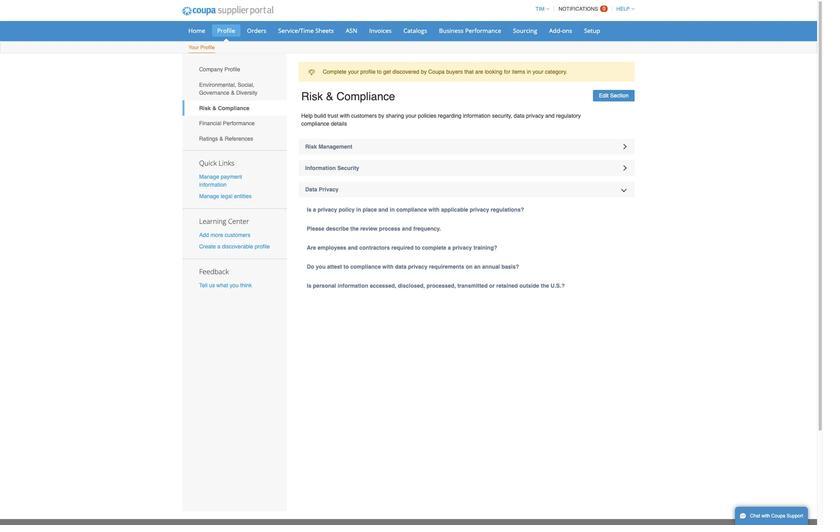 Task type: locate. For each thing, give the bounding box(es) containing it.
are
[[307, 245, 316, 251]]

payment
[[221, 174, 242, 180]]

information
[[305, 165, 336, 171]]

0 horizontal spatial information
[[199, 182, 227, 188]]

home link
[[183, 25, 210, 36]]

feedback
[[199, 267, 229, 277]]

applicable
[[441, 207, 468, 213]]

0 vertical spatial help
[[617, 6, 630, 12]]

your profile link
[[188, 43, 215, 53]]

and left regulatory on the top right
[[545, 113, 555, 119]]

annual
[[482, 264, 500, 270]]

0 horizontal spatial help
[[301, 113, 313, 119]]

1 vertical spatial information
[[199, 182, 227, 188]]

0 horizontal spatial you
[[230, 283, 239, 289]]

think
[[240, 283, 252, 289]]

describe
[[326, 226, 349, 232]]

you
[[316, 264, 326, 270], [230, 283, 239, 289]]

2 horizontal spatial in
[[527, 69, 531, 75]]

0 horizontal spatial by
[[378, 113, 384, 119]]

the left review
[[350, 226, 359, 232]]

information down attest
[[338, 283, 368, 289]]

0 horizontal spatial a
[[217, 244, 220, 250]]

risk up information
[[305, 144, 317, 150]]

with up 'frequency.'
[[428, 207, 440, 213]]

1 horizontal spatial profile
[[360, 69, 376, 75]]

customers up discoverable
[[225, 232, 250, 238]]

home
[[188, 27, 205, 35]]

notifications
[[559, 6, 598, 12]]

1 vertical spatial data
[[395, 264, 407, 270]]

profile left 'get' at the top left
[[360, 69, 376, 75]]

performance up references
[[223, 120, 255, 127]]

with
[[340, 113, 350, 119], [428, 207, 440, 213], [382, 264, 394, 270], [762, 514, 770, 519]]

profile inside alert
[[360, 69, 376, 75]]

navigation
[[532, 1, 635, 17]]

with inside chat with coupa support button
[[762, 514, 770, 519]]

transmitted
[[458, 283, 488, 289]]

privacy up disclosed,
[[408, 264, 428, 270]]

1 horizontal spatial a
[[313, 207, 316, 213]]

privacy down "data privacy" heading
[[470, 207, 489, 213]]

information left security, on the top of page
[[463, 113, 491, 119]]

2 is from the top
[[307, 283, 312, 289]]

0 horizontal spatial data
[[395, 264, 407, 270]]

1 horizontal spatial performance
[[465, 27, 501, 35]]

information up manage legal entities link
[[199, 182, 227, 188]]

in right items on the top right of page
[[527, 69, 531, 75]]

0 horizontal spatial risk & compliance
[[199, 105, 249, 111]]

coupa inside button
[[771, 514, 786, 519]]

0 vertical spatial to
[[377, 69, 382, 75]]

0 vertical spatial by
[[421, 69, 427, 75]]

risk & compliance up the financial performance
[[199, 105, 249, 111]]

is for is personal information accessed, disclosed, processed, transmitted or retained outside the u.s.?
[[307, 283, 312, 289]]

the left u.s.?
[[541, 283, 549, 289]]

what
[[216, 283, 228, 289]]

customers left sharing
[[351, 113, 377, 119]]

information
[[463, 113, 491, 119], [199, 182, 227, 188], [338, 283, 368, 289]]

0 horizontal spatial the
[[350, 226, 359, 232]]

0 horizontal spatial to
[[344, 264, 349, 270]]

is up please
[[307, 207, 312, 213]]

edit section link
[[593, 90, 635, 102]]

orders link
[[242, 25, 272, 36]]

build
[[314, 113, 326, 119]]

1 vertical spatial by
[[378, 113, 384, 119]]

0 vertical spatial data
[[514, 113, 525, 119]]

tell us what you think
[[199, 283, 252, 289]]

to left 'get' at the top left
[[377, 69, 382, 75]]

profile down coupa supplier portal image
[[217, 27, 235, 35]]

2 horizontal spatial a
[[448, 245, 451, 251]]

service/time sheets link
[[273, 25, 339, 36]]

1 horizontal spatial data
[[514, 113, 525, 119]]

with right chat
[[762, 514, 770, 519]]

help inside help build trust with customers by sharing your policies regarding information security, data privacy and regulatory compliance details
[[301, 113, 313, 119]]

a for create
[[217, 244, 220, 250]]

1 vertical spatial profile
[[200, 44, 215, 50]]

privacy right security, on the top of page
[[526, 113, 544, 119]]

profile
[[360, 69, 376, 75], [255, 244, 270, 250]]

you right do
[[316, 264, 326, 270]]

tim link
[[532, 6, 549, 12]]

manage left legal
[[199, 193, 219, 200]]

privacy
[[319, 186, 339, 193]]

& right the ratings
[[220, 136, 223, 142]]

performance for financial performance
[[223, 120, 255, 127]]

with up details
[[340, 113, 350, 119]]

compliance
[[336, 90, 395, 103], [218, 105, 249, 111]]

2 vertical spatial compliance
[[350, 264, 381, 270]]

1 vertical spatial compliance
[[396, 207, 427, 213]]

learning center
[[199, 217, 249, 226]]

on
[[466, 264, 473, 270]]

1 horizontal spatial risk & compliance
[[301, 90, 395, 103]]

risk & compliance up trust
[[301, 90, 395, 103]]

0 vertical spatial compliance
[[301, 121, 329, 127]]

data inside help build trust with customers by sharing your policies regarding information security, data privacy and regulatory compliance details
[[514, 113, 525, 119]]

basis?
[[502, 264, 519, 270]]

manage down quick
[[199, 174, 219, 180]]

by right discovered
[[421, 69, 427, 75]]

0 horizontal spatial compliance
[[301, 121, 329, 127]]

a right create
[[217, 244, 220, 250]]

accessed,
[[370, 283, 396, 289]]

1 vertical spatial performance
[[223, 120, 255, 127]]

add
[[199, 232, 209, 238]]

risk up financial
[[199, 105, 211, 111]]

information security heading
[[299, 160, 635, 176]]

1 horizontal spatial to
[[377, 69, 382, 75]]

1 horizontal spatial the
[[541, 283, 549, 289]]

information security
[[305, 165, 359, 171]]

1 vertical spatial help
[[301, 113, 313, 119]]

risk
[[301, 90, 323, 103], [199, 105, 211, 111], [305, 144, 317, 150]]

your right sharing
[[406, 113, 416, 119]]

0 vertical spatial the
[[350, 226, 359, 232]]

1 manage from the top
[[199, 174, 219, 180]]

get
[[383, 69, 391, 75]]

1 horizontal spatial by
[[421, 69, 427, 75]]

compliance down contractors
[[350, 264, 381, 270]]

your profile
[[188, 44, 215, 50]]

service/time sheets
[[278, 27, 334, 35]]

compliance down 'get' at the top left
[[336, 90, 395, 103]]

1 horizontal spatial compliance
[[336, 90, 395, 103]]

chat with coupa support button
[[735, 507, 808, 526]]

1 horizontal spatial you
[[316, 264, 326, 270]]

1 vertical spatial you
[[230, 283, 239, 289]]

to inside alert
[[377, 69, 382, 75]]

1 horizontal spatial help
[[617, 6, 630, 12]]

learning
[[199, 217, 226, 226]]

2 horizontal spatial information
[[463, 113, 491, 119]]

2 vertical spatial to
[[344, 264, 349, 270]]

compliance up 'financial performance' link
[[218, 105, 249, 111]]

privacy
[[526, 113, 544, 119], [318, 207, 337, 213], [470, 207, 489, 213], [453, 245, 472, 251], [408, 264, 428, 270]]

policy
[[339, 207, 355, 213]]

is personal information accessed, disclosed, processed, transmitted or retained outside the u.s.?
[[307, 283, 565, 289]]

compliance up 'frequency.'
[[396, 207, 427, 213]]

1 vertical spatial compliance
[[218, 105, 249, 111]]

0 horizontal spatial coupa
[[428, 69, 445, 75]]

0 vertical spatial coupa
[[428, 69, 445, 75]]

1 vertical spatial manage
[[199, 193, 219, 200]]

2 horizontal spatial to
[[415, 245, 420, 251]]

you inside button
[[230, 283, 239, 289]]

1 horizontal spatial customers
[[351, 113, 377, 119]]

your right complete
[[348, 69, 359, 75]]

in left the place
[[356, 207, 361, 213]]

0 vertical spatial manage
[[199, 174, 219, 180]]

a right complete
[[448, 245, 451, 251]]

is a privacy policy in place and in compliance with applicable privacy regulations?
[[307, 207, 524, 213]]

compliance down build
[[301, 121, 329, 127]]

support
[[787, 514, 804, 519]]

1 vertical spatial the
[[541, 283, 549, 289]]

1 vertical spatial coupa
[[771, 514, 786, 519]]

with inside help build trust with customers by sharing your policies regarding information security, data privacy and regulatory compliance details
[[340, 113, 350, 119]]

2 vertical spatial risk
[[305, 144, 317, 150]]

1 vertical spatial profile
[[255, 244, 270, 250]]

data
[[514, 113, 525, 119], [395, 264, 407, 270]]

manage for manage payment information
[[199, 174, 219, 180]]

information inside help build trust with customers by sharing your policies regarding information security, data privacy and regulatory compliance details
[[463, 113, 491, 119]]

1 vertical spatial is
[[307, 283, 312, 289]]

sourcing link
[[508, 25, 543, 36]]

complete
[[323, 69, 347, 75]]

notifications 0
[[559, 6, 606, 12]]

1 horizontal spatial your
[[406, 113, 416, 119]]

help for help
[[617, 6, 630, 12]]

coupa left buyers
[[428, 69, 445, 75]]

help link
[[613, 6, 635, 12]]

your left category.
[[533, 69, 544, 75]]

to right required
[[415, 245, 420, 251]]

0
[[603, 6, 606, 12]]

coupa left support
[[771, 514, 786, 519]]

setup link
[[579, 25, 605, 36]]

do
[[307, 264, 314, 270]]

ratings & references link
[[182, 131, 287, 147]]

by
[[421, 69, 427, 75], [378, 113, 384, 119]]

legal
[[221, 193, 233, 200]]

0 vertical spatial performance
[[465, 27, 501, 35]]

your inside help build trust with customers by sharing your policies regarding information security, data privacy and regulatory compliance details
[[406, 113, 416, 119]]

2 horizontal spatial your
[[533, 69, 544, 75]]

2 manage from the top
[[199, 193, 219, 200]]

diversity
[[236, 90, 258, 96]]

by inside help build trust with customers by sharing your policies regarding information security, data privacy and regulatory compliance details
[[378, 113, 384, 119]]

& down governance
[[212, 105, 216, 111]]

chat with coupa support
[[750, 514, 804, 519]]

is left personal
[[307, 283, 312, 289]]

retained
[[496, 283, 518, 289]]

0 vertical spatial profile
[[360, 69, 376, 75]]

1 vertical spatial customers
[[225, 232, 250, 238]]

help right the 0
[[617, 6, 630, 12]]

profile right your
[[200, 44, 215, 50]]

a
[[313, 207, 316, 213], [217, 244, 220, 250], [448, 245, 451, 251]]

discoverable
[[222, 244, 253, 250]]

to right attest
[[344, 264, 349, 270]]

0 vertical spatial information
[[463, 113, 491, 119]]

information inside manage payment information
[[199, 182, 227, 188]]

section
[[610, 93, 629, 99]]

0 vertical spatial risk & compliance
[[301, 90, 395, 103]]

0 vertical spatial is
[[307, 207, 312, 213]]

1 is from the top
[[307, 207, 312, 213]]

2 vertical spatial information
[[338, 283, 368, 289]]

& up trust
[[326, 90, 333, 103]]

data down are employees and contractors required to complete a privacy training?
[[395, 264, 407, 270]]

financial performance
[[199, 120, 255, 127]]

profile for your profile
[[200, 44, 215, 50]]

invoices link
[[364, 25, 397, 36]]

1 vertical spatial risk & compliance
[[199, 105, 249, 111]]

risk up build
[[301, 90, 323, 103]]

data privacy heading
[[299, 182, 635, 198]]

you right what
[[230, 283, 239, 289]]

0 horizontal spatial compliance
[[218, 105, 249, 111]]

1 horizontal spatial coupa
[[771, 514, 786, 519]]

catalogs
[[404, 27, 427, 35]]

attest
[[327, 264, 342, 270]]

profile right discoverable
[[255, 244, 270, 250]]

sheets
[[315, 27, 334, 35]]

create
[[199, 244, 216, 250]]

ratings
[[199, 136, 218, 142]]

your
[[348, 69, 359, 75], [533, 69, 544, 75], [406, 113, 416, 119]]

add-ons link
[[544, 25, 578, 36]]

profile up environmental, social, governance & diversity link
[[224, 66, 240, 73]]

1 horizontal spatial compliance
[[350, 264, 381, 270]]

0 horizontal spatial performance
[[223, 120, 255, 127]]

0 vertical spatial customers
[[351, 113, 377, 119]]

0 horizontal spatial your
[[348, 69, 359, 75]]

2 vertical spatial profile
[[224, 66, 240, 73]]

help left build
[[301, 113, 313, 119]]

risk management heading
[[299, 139, 635, 155]]

1 horizontal spatial information
[[338, 283, 368, 289]]

1 vertical spatial to
[[415, 245, 420, 251]]

process
[[379, 226, 400, 232]]

a up please
[[313, 207, 316, 213]]

by left sharing
[[378, 113, 384, 119]]

an
[[474, 264, 481, 270]]

& left the diversity
[[231, 90, 235, 96]]

data right security, on the top of page
[[514, 113, 525, 119]]

in up process
[[390, 207, 395, 213]]

and inside help build trust with customers by sharing your policies regarding information security, data privacy and regulatory compliance details
[[545, 113, 555, 119]]

performance right business at the right top
[[465, 27, 501, 35]]

profile
[[217, 27, 235, 35], [200, 44, 215, 50], [224, 66, 240, 73]]

manage inside manage payment information
[[199, 174, 219, 180]]



Task type: vqa. For each thing, say whether or not it's contained in the screenshot.
Join Requests
no



Task type: describe. For each thing, give the bounding box(es) containing it.
to for discovered
[[377, 69, 382, 75]]

environmental, social, governance & diversity
[[199, 82, 258, 96]]

links
[[219, 158, 234, 168]]

a for is
[[313, 207, 316, 213]]

sharing
[[386, 113, 404, 119]]

by inside complete your profile to get discovered by coupa buyers that are looking for items in your category. alert
[[421, 69, 427, 75]]

0 vertical spatial profile
[[217, 27, 235, 35]]

0 horizontal spatial profile
[[255, 244, 270, 250]]

and right the place
[[378, 207, 388, 213]]

data
[[305, 186, 317, 193]]

please describe the review process and frequency.
[[307, 226, 441, 232]]

performance for business performance
[[465, 27, 501, 35]]

regarding
[[438, 113, 462, 119]]

risk inside dropdown button
[[305, 144, 317, 150]]

ons
[[562, 27, 572, 35]]

center
[[228, 217, 249, 226]]

manage payment information
[[199, 174, 242, 188]]

financial
[[199, 120, 221, 127]]

manage legal entities link
[[199, 193, 252, 200]]

business performance
[[439, 27, 501, 35]]

add-ons
[[549, 27, 572, 35]]

entities
[[234, 193, 252, 200]]

asn
[[346, 27, 357, 35]]

chat
[[750, 514, 760, 519]]

risk management button
[[299, 139, 635, 155]]

social,
[[238, 82, 254, 88]]

catalogs link
[[398, 25, 432, 36]]

your
[[188, 44, 199, 50]]

tell
[[199, 283, 207, 289]]

that
[[465, 69, 474, 75]]

looking
[[485, 69, 502, 75]]

privacy inside help build trust with customers by sharing your policies regarding information security, data privacy and regulatory compliance details
[[526, 113, 544, 119]]

profile link
[[212, 25, 240, 36]]

setup
[[584, 27, 600, 35]]

manage for manage legal entities
[[199, 193, 219, 200]]

privacy up on
[[453, 245, 472, 251]]

data privacy button
[[299, 182, 635, 198]]

place
[[363, 207, 377, 213]]

in inside alert
[[527, 69, 531, 75]]

manage payment information link
[[199, 174, 242, 188]]

discovered
[[393, 69, 419, 75]]

quick
[[199, 158, 217, 168]]

security
[[337, 165, 359, 171]]

disclosed,
[[398, 283, 425, 289]]

help for help build trust with customers by sharing your policies regarding information security, data privacy and regulatory compliance details
[[301, 113, 313, 119]]

quick links
[[199, 158, 234, 168]]

requirements
[[429, 264, 464, 270]]

risk & compliance inside the 'risk & compliance' link
[[199, 105, 249, 111]]

tell us what you think button
[[199, 282, 252, 290]]

edit section
[[599, 93, 629, 99]]

trust
[[328, 113, 338, 119]]

complete your profile to get discovered by coupa buyers that are looking for items in your category.
[[323, 69, 568, 75]]

company
[[199, 66, 223, 73]]

governance
[[199, 90, 229, 96]]

contractors
[[359, 245, 390, 251]]

complete your profile to get discovered by coupa buyers that are looking for items in your category. alert
[[299, 62, 635, 82]]

financial performance link
[[182, 116, 287, 131]]

0 horizontal spatial in
[[356, 207, 361, 213]]

& inside 'link'
[[220, 136, 223, 142]]

business
[[439, 27, 464, 35]]

category.
[[545, 69, 568, 75]]

and right process
[[402, 226, 412, 232]]

help build trust with customers by sharing your policies regarding information security, data privacy and regulatory compliance details
[[301, 113, 581, 127]]

add-
[[549, 27, 562, 35]]

information for manage payment information
[[199, 182, 227, 188]]

& inside environmental, social, governance & diversity
[[231, 90, 235, 96]]

are
[[475, 69, 483, 75]]

regulatory
[[556, 113, 581, 119]]

compliance inside help build trust with customers by sharing your policies regarding information security, data privacy and regulatory compliance details
[[301, 121, 329, 127]]

complete
[[422, 245, 446, 251]]

0 vertical spatial risk
[[301, 90, 323, 103]]

information for is personal information accessed, disclosed, processed, transmitted or retained outside the u.s.?
[[338, 283, 368, 289]]

data privacy
[[305, 186, 339, 193]]

create a discoverable profile link
[[199, 244, 270, 250]]

information security button
[[299, 160, 635, 176]]

1 vertical spatial risk
[[199, 105, 211, 111]]

tim
[[536, 6, 545, 12]]

add more customers link
[[199, 232, 250, 238]]

environmental, social, governance & diversity link
[[182, 77, 287, 100]]

coupa inside alert
[[428, 69, 445, 75]]

invoices
[[369, 27, 392, 35]]

2 horizontal spatial compliance
[[396, 207, 427, 213]]

asn link
[[341, 25, 363, 36]]

coupa supplier portal image
[[177, 1, 279, 21]]

is for is a privacy policy in place and in compliance with applicable privacy regulations?
[[307, 207, 312, 213]]

and right employees
[[348, 245, 358, 251]]

frequency.
[[413, 226, 441, 232]]

profile for company profile
[[224, 66, 240, 73]]

customers inside help build trust with customers by sharing your policies regarding information security, data privacy and regulatory compliance details
[[351, 113, 377, 119]]

sourcing
[[513, 27, 537, 35]]

0 horizontal spatial customers
[[225, 232, 250, 238]]

please
[[307, 226, 324, 232]]

processed,
[[427, 283, 456, 289]]

items
[[512, 69, 525, 75]]

edit
[[599, 93, 609, 99]]

do you attest to compliance with data privacy requirements on an annual basis?
[[307, 264, 519, 270]]

service/time
[[278, 27, 314, 35]]

with up the accessed,
[[382, 264, 394, 270]]

more
[[211, 232, 223, 238]]

privacy left "policy"
[[318, 207, 337, 213]]

0 vertical spatial you
[[316, 264, 326, 270]]

company profile
[[199, 66, 240, 73]]

to for with
[[344, 264, 349, 270]]

management
[[319, 144, 353, 150]]

1 horizontal spatial in
[[390, 207, 395, 213]]

us
[[209, 283, 215, 289]]

add more customers
[[199, 232, 250, 238]]

buyers
[[446, 69, 463, 75]]

references
[[225, 136, 253, 142]]

navigation containing notifications 0
[[532, 1, 635, 17]]

or
[[489, 283, 495, 289]]

create a discoverable profile
[[199, 244, 270, 250]]

0 vertical spatial compliance
[[336, 90, 395, 103]]



